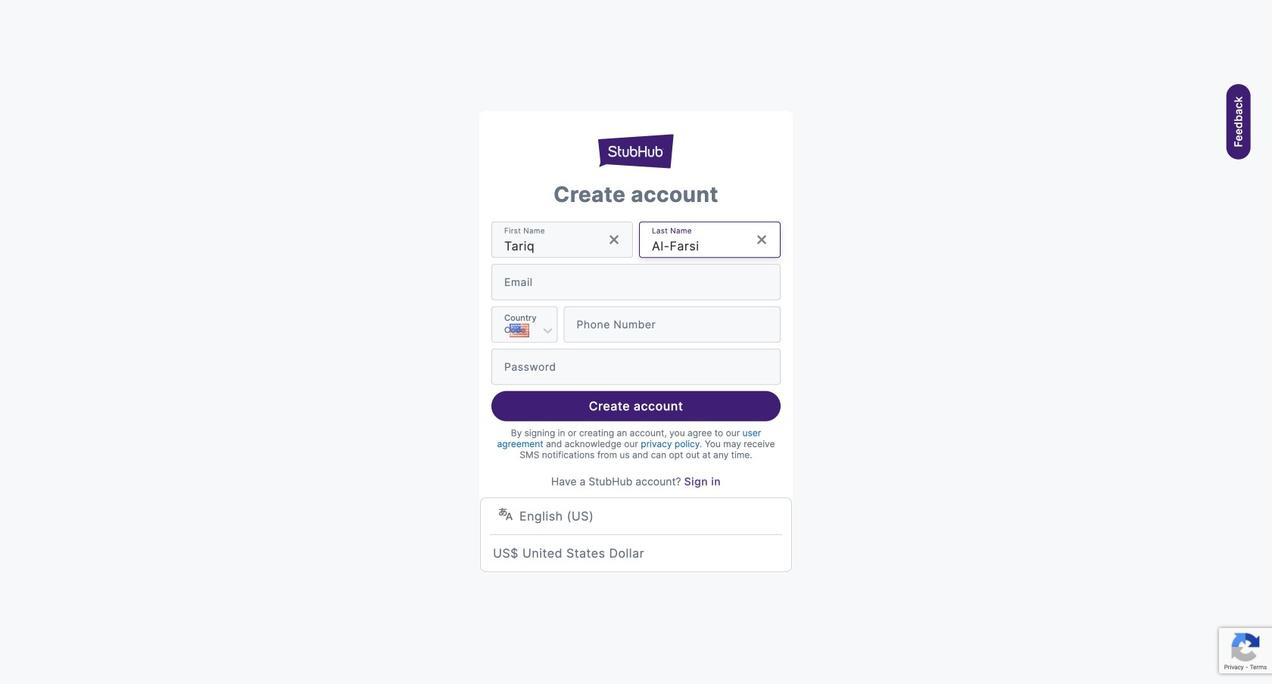 Task type: locate. For each thing, give the bounding box(es) containing it.
None email field
[[505, 264, 780, 301]]

None password field
[[505, 349, 780, 385]]

None text field
[[500, 322, 504, 340]]

None telephone field
[[577, 307, 780, 343]]

stubhub image
[[599, 132, 674, 170]]

None text field
[[505, 222, 596, 258], [652, 222, 744, 258], [505, 222, 596, 258], [652, 222, 744, 258]]



Task type: vqa. For each thing, say whether or not it's contained in the screenshot.
Search for listings by event name or listing ID... text field
no



